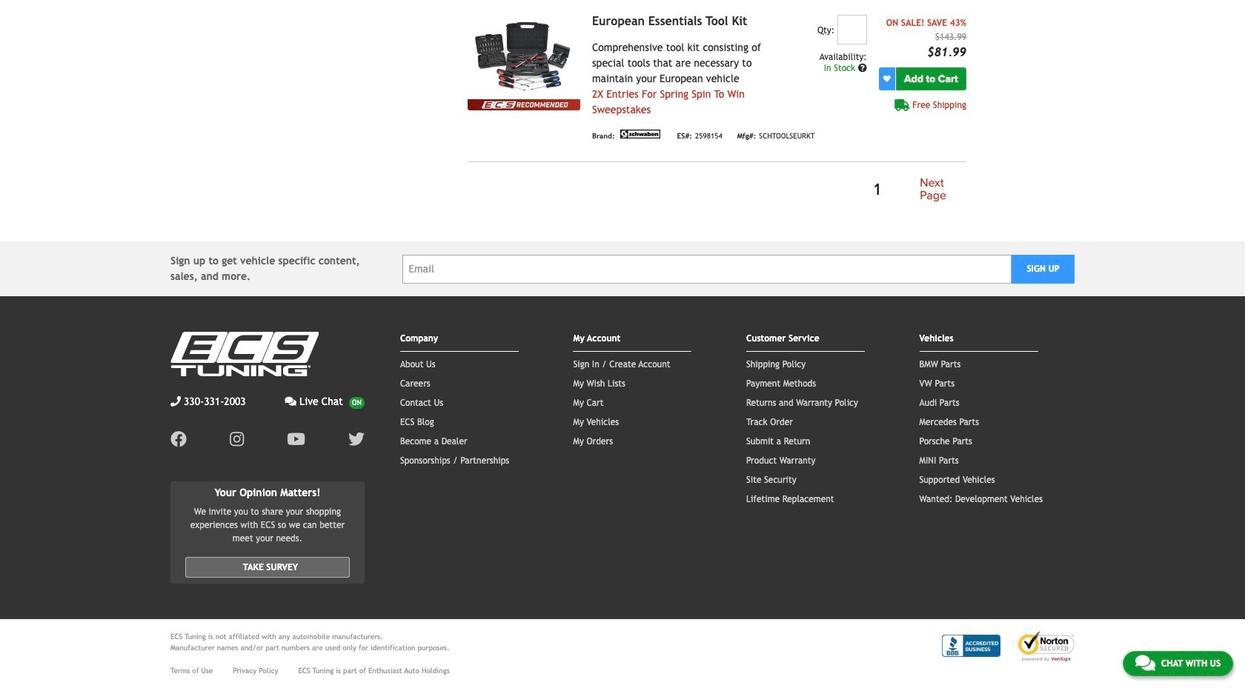 Task type: locate. For each thing, give the bounding box(es) containing it.
0 horizontal spatial comments image
[[285, 397, 297, 407]]

phone image
[[171, 397, 181, 407]]

paginated product list navigation navigation
[[468, 174, 967, 206]]

1 vertical spatial comments image
[[1136, 655, 1156, 673]]

0 vertical spatial comments image
[[285, 397, 297, 407]]

twitter logo image
[[349, 432, 365, 448]]

ecs tuning image
[[171, 332, 319, 377]]

schwaben - corporate logo image
[[618, 130, 663, 139]]

comments image
[[285, 397, 297, 407], [1136, 655, 1156, 673]]

instagram logo image
[[230, 432, 244, 448]]

None number field
[[838, 15, 868, 44]]



Task type: describe. For each thing, give the bounding box(es) containing it.
facebook logo image
[[171, 432, 187, 448]]

youtube logo image
[[287, 432, 306, 448]]

1 horizontal spatial comments image
[[1136, 655, 1156, 673]]

Email email field
[[402, 255, 1013, 284]]

ecs tuning recommends this product. image
[[468, 99, 581, 110]]

question circle image
[[859, 64, 868, 73]]

add to wish list image
[[884, 75, 891, 83]]

es#2598154 - schtoolseurkt - european essentials tool kit - comprehensive tool kit consisting of special tools that are necessary to maintain your european vehicle - schwaben - audi bmw volkswagen mercedes benz mini porsche image
[[468, 15, 581, 99]]



Task type: vqa. For each thing, say whether or not it's contained in the screenshot.
question circle icon
yes



